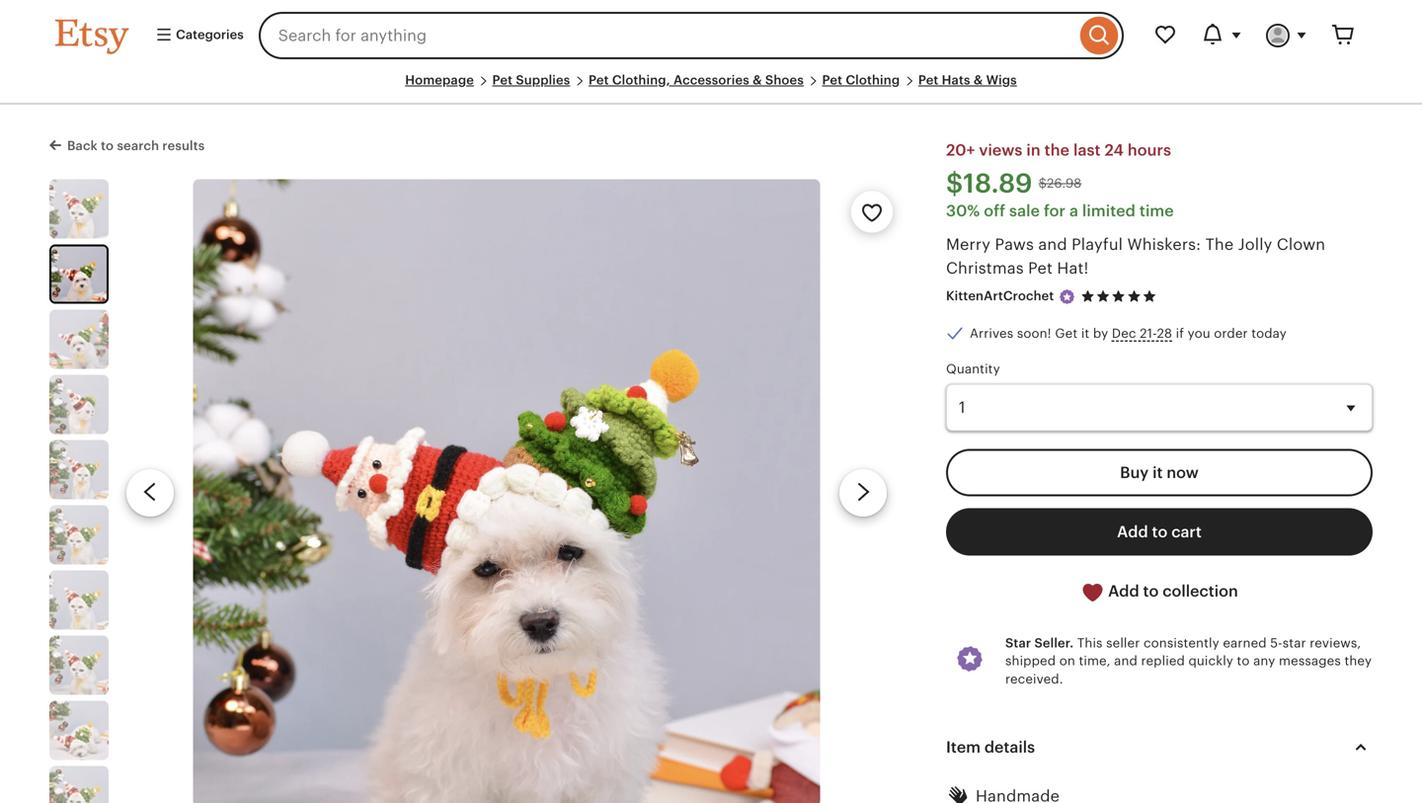 Task type: vqa. For each thing, say whether or not it's contained in the screenshot.
Search for anything text box
yes



Task type: locate. For each thing, give the bounding box(es) containing it.
1 horizontal spatial &
[[974, 73, 983, 87]]

consistently
[[1144, 636, 1220, 650]]

item
[[946, 738, 981, 756]]

clothing
[[846, 73, 900, 87]]

pet left clothing,
[[589, 73, 609, 87]]

0 vertical spatial it
[[1081, 326, 1090, 341]]

add for add to cart
[[1117, 523, 1148, 541]]

hours
[[1128, 141, 1172, 159]]

24
[[1105, 141, 1124, 159]]

1 & from the left
[[753, 73, 762, 87]]

clown
[[1277, 235, 1326, 253]]

star
[[1006, 636, 1031, 650]]

1 horizontal spatial merry paws and playful whiskers: the jolly clown christmas pet image 2 image
[[193, 179, 820, 803]]

buy
[[1120, 464, 1149, 482]]

to
[[101, 138, 114, 153], [1152, 523, 1168, 541], [1143, 583, 1159, 600], [1237, 654, 1250, 668]]

pet left hat!
[[1028, 259, 1053, 277]]

pet supplies link
[[492, 73, 570, 87]]

it
[[1081, 326, 1090, 341], [1153, 464, 1163, 482]]

pet for pet supplies
[[492, 73, 513, 87]]

pet supplies
[[492, 73, 570, 87]]

limited
[[1083, 202, 1136, 220]]

pet left hats
[[918, 73, 939, 87]]

0 horizontal spatial and
[[1039, 235, 1067, 253]]

pet for pet clothing, accessories & shoes
[[589, 73, 609, 87]]

back to search results link
[[49, 135, 205, 155]]

pet left supplies
[[492, 73, 513, 87]]

pet left the clothing
[[822, 73, 843, 87]]

it left by
[[1081, 326, 1090, 341]]

accessories
[[674, 73, 750, 87]]

today
[[1252, 326, 1287, 341]]

0 vertical spatial and
[[1039, 235, 1067, 253]]

merry paws and playful whiskers: the jolly clown christmas pet image 8 image
[[49, 635, 109, 695]]

it right buy
[[1153, 464, 1163, 482]]

for
[[1044, 202, 1066, 220]]

time
[[1140, 202, 1174, 220]]

1 horizontal spatial it
[[1153, 464, 1163, 482]]

collection
[[1163, 583, 1238, 600]]

28
[[1157, 326, 1173, 341]]

pet for pet clothing
[[822, 73, 843, 87]]

this seller consistently earned 5-star reviews, shipped on time, and replied quickly to any messages they received.
[[1006, 636, 1372, 686]]

hats
[[942, 73, 971, 87]]

jolly
[[1238, 235, 1273, 253]]

sale
[[1010, 202, 1040, 220]]

star_seller image
[[1058, 288, 1076, 306]]

item details button
[[928, 724, 1391, 771]]

20+
[[946, 141, 975, 159]]

and
[[1039, 235, 1067, 253], [1114, 654, 1138, 668]]

and up hat!
[[1039, 235, 1067, 253]]

to inside this seller consistently earned 5-star reviews, shipped on time, and replied quickly to any messages they received.
[[1237, 654, 1250, 668]]

1 vertical spatial and
[[1114, 654, 1138, 668]]

any
[[1254, 654, 1276, 668]]

it inside buy it now button
[[1153, 464, 1163, 482]]

& left shoes
[[753, 73, 762, 87]]

add up seller
[[1108, 583, 1140, 600]]

categories button
[[140, 18, 253, 53]]

0 horizontal spatial &
[[753, 73, 762, 87]]

none search field inside the categories 'banner'
[[259, 12, 1124, 59]]

add left "cart"
[[1117, 523, 1148, 541]]

arrives
[[970, 326, 1014, 341]]

last
[[1074, 141, 1101, 159]]

$18.89 $26.98
[[946, 168, 1082, 199]]

merry
[[946, 235, 991, 253]]

to down earned
[[1237, 654, 1250, 668]]

&
[[753, 73, 762, 87], [974, 73, 983, 87]]

christmas
[[946, 259, 1024, 277]]

1 vertical spatial it
[[1153, 464, 1163, 482]]

pet inside the merry paws and playful whiskers: the jolly clown christmas pet hat!
[[1028, 259, 1053, 277]]

5-
[[1270, 636, 1283, 650]]

pet
[[492, 73, 513, 87], [589, 73, 609, 87], [822, 73, 843, 87], [918, 73, 939, 87], [1028, 259, 1053, 277]]

you
[[1188, 326, 1211, 341]]

categories banner
[[20, 0, 1403, 71]]

menu bar
[[55, 71, 1367, 105]]

& right hats
[[974, 73, 983, 87]]

shoes
[[765, 73, 804, 87]]

a
[[1070, 202, 1079, 220]]

to left "cart"
[[1152, 523, 1168, 541]]

merry paws and playful whiskers: the jolly clown christmas pet image 2 image
[[193, 179, 820, 803], [51, 246, 107, 302]]

playful
[[1072, 235, 1123, 253]]

by
[[1093, 326, 1109, 341]]

None search field
[[259, 12, 1124, 59]]

add to cart button
[[946, 508, 1373, 556]]

0 vertical spatial add
[[1117, 523, 1148, 541]]

1 vertical spatial add
[[1108, 583, 1140, 600]]

and down seller
[[1114, 654, 1138, 668]]

received.
[[1006, 672, 1063, 686]]

to left collection
[[1143, 583, 1159, 600]]

off
[[984, 202, 1006, 220]]

to for collection
[[1143, 583, 1159, 600]]

1 horizontal spatial and
[[1114, 654, 1138, 668]]

add
[[1117, 523, 1148, 541], [1108, 583, 1140, 600]]

pet for pet hats & wigs
[[918, 73, 939, 87]]

soon! get
[[1017, 326, 1078, 341]]

views
[[979, 141, 1023, 159]]

this
[[1077, 636, 1103, 650]]

to right back
[[101, 138, 114, 153]]

add for add to collection
[[1108, 583, 1140, 600]]

messages
[[1279, 654, 1341, 668]]



Task type: describe. For each thing, give the bounding box(es) containing it.
add to cart
[[1117, 523, 1202, 541]]

star seller.
[[1006, 636, 1074, 650]]

order
[[1214, 326, 1248, 341]]

wigs
[[986, 73, 1017, 87]]

replied
[[1141, 654, 1185, 668]]

pet hats & wigs link
[[918, 73, 1017, 87]]

30%
[[946, 202, 980, 220]]

the
[[1045, 141, 1070, 159]]

categories
[[173, 27, 244, 42]]

paws
[[995, 235, 1034, 253]]

buy it now
[[1120, 464, 1199, 482]]

pet clothing link
[[822, 73, 900, 87]]

back
[[67, 138, 98, 153]]

shipped
[[1006, 654, 1056, 668]]

clothing,
[[612, 73, 670, 87]]

0 horizontal spatial merry paws and playful whiskers: the jolly clown christmas pet image 2 image
[[51, 246, 107, 302]]

merry paws and playful whiskers: the jolly clown christmas pet christmas hat image
[[49, 440, 109, 499]]

arrives soon! get it by dec 21-28 if you order today
[[970, 326, 1287, 341]]

pet clothing, accessories & shoes link
[[589, 73, 804, 87]]

reviews,
[[1310, 636, 1361, 650]]

add to collection
[[1105, 583, 1238, 600]]

cart
[[1172, 523, 1202, 541]]

21-
[[1140, 326, 1157, 341]]

back to search results
[[67, 138, 205, 153]]

and inside the merry paws and playful whiskers: the jolly clown christmas pet hat!
[[1039, 235, 1067, 253]]

homepage
[[405, 73, 474, 87]]

merry paws and playful whiskers: the jolly clown christmas pet image 6 image
[[49, 505, 109, 564]]

merry paws and playful whiskers: the jolly clown christmas pet image 1 image
[[49, 179, 109, 238]]

now
[[1167, 464, 1199, 482]]

menu bar containing homepage
[[55, 71, 1367, 105]]

pet clothing
[[822, 73, 900, 87]]

quantity
[[946, 362, 1000, 376]]

results
[[162, 138, 205, 153]]

merry paws and playful whiskers: the jolly clown christmas pet hat!
[[946, 235, 1326, 277]]

search
[[117, 138, 159, 153]]

pet clothing, accessories & shoes
[[589, 73, 804, 87]]

if
[[1176, 326, 1184, 341]]

merry paws and playful whiskers: the jolly clown christmas pet image 9 image
[[49, 701, 109, 760]]

30% off sale for a limited time
[[946, 202, 1174, 220]]

pet hats & wigs
[[918, 73, 1017, 87]]

star
[[1283, 636, 1307, 650]]

merry paws and playful whiskers: the jolly clown christmas pet image 10 image
[[49, 766, 109, 803]]

kittenartcrochet link
[[946, 289, 1054, 303]]

quickly
[[1189, 654, 1234, 668]]

details
[[985, 738, 1035, 756]]

Search for anything text field
[[259, 12, 1076, 59]]

20+ views in the last 24 hours
[[946, 141, 1172, 159]]

$26.98
[[1039, 176, 1082, 191]]

time,
[[1079, 654, 1111, 668]]

merry paws and playful whiskers: the jolly clown christmas pet image 7 image
[[49, 570, 109, 629]]

add to collection button
[[946, 568, 1373, 616]]

on
[[1060, 654, 1076, 668]]

homepage link
[[405, 73, 474, 87]]

buy it now button
[[946, 449, 1373, 497]]

in
[[1027, 141, 1041, 159]]

seller.
[[1035, 636, 1074, 650]]

0 horizontal spatial it
[[1081, 326, 1090, 341]]

dec
[[1112, 326, 1137, 341]]

to for cart
[[1152, 523, 1168, 541]]

to for search
[[101, 138, 114, 153]]

hat!
[[1057, 259, 1089, 277]]

they
[[1345, 654, 1372, 668]]

supplies
[[516, 73, 570, 87]]

item details
[[946, 738, 1035, 756]]

earned
[[1223, 636, 1267, 650]]

and inside this seller consistently earned 5-star reviews, shipped on time, and replied quickly to any messages they received.
[[1114, 654, 1138, 668]]

merry paws and playful whiskers: the jolly clown christmas pet image 3 image
[[49, 309, 109, 369]]

whiskers:
[[1128, 235, 1201, 253]]

the
[[1206, 235, 1234, 253]]

$18.89
[[946, 168, 1033, 199]]

seller
[[1106, 636, 1140, 650]]

merry paws and playful whiskers: the jolly clown christmas pet image 4 image
[[49, 375, 109, 434]]

kittenartcrochet
[[946, 289, 1054, 303]]

2 & from the left
[[974, 73, 983, 87]]



